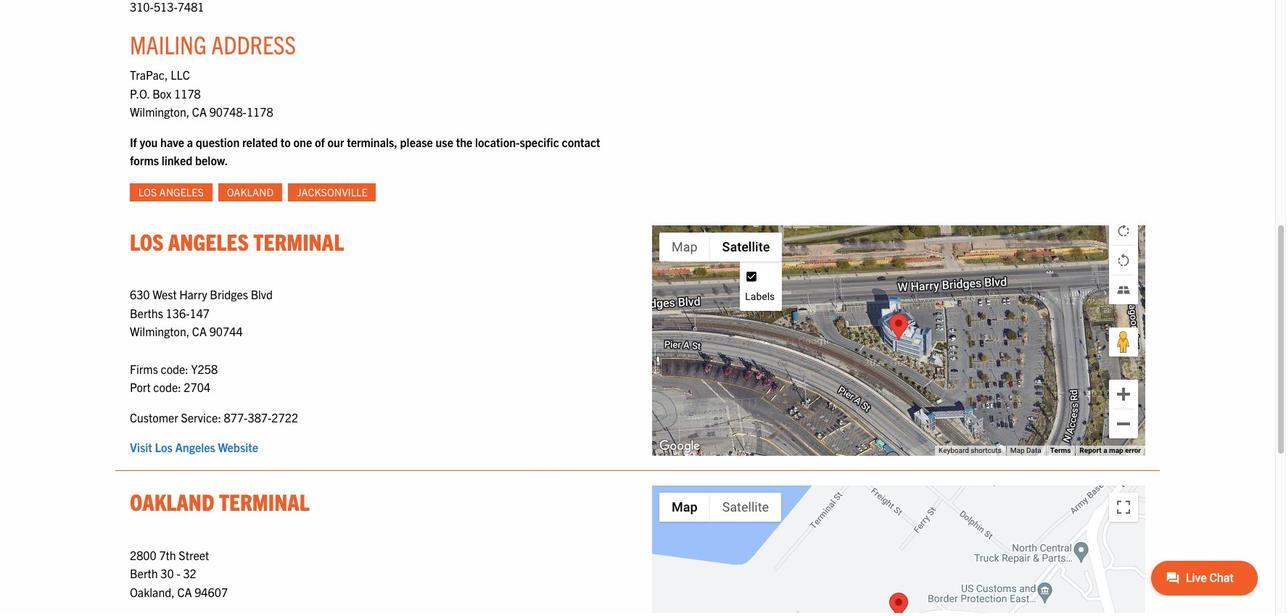 Task type: locate. For each thing, give the bounding box(es) containing it.
2722
[[272, 410, 298, 425]]

1 horizontal spatial oakland
[[227, 186, 274, 199]]

code: right port
[[153, 380, 181, 395]]

los down forms
[[138, 186, 157, 199]]

angeles inside "link"
[[159, 186, 204, 199]]

ca inside 2800 7th street berth 30 - 32 oakland, ca 94607
[[177, 585, 192, 600]]

a inside if you have a question related to one of our terminals, please use the location-specific contact forms linked below.
[[187, 135, 193, 149]]

2 vertical spatial angeles
[[175, 441, 215, 455]]

0 vertical spatial map button
[[660, 233, 710, 262]]

los
[[138, 186, 157, 199], [130, 227, 164, 255], [155, 441, 173, 455]]

0 vertical spatial 1178
[[174, 86, 201, 101]]

2 vertical spatial map
[[672, 500, 698, 515]]

2 map button from the top
[[660, 494, 710, 523]]

address
[[211, 28, 296, 59]]

angeles for los angeles
[[159, 186, 204, 199]]

keyboard
[[939, 447, 969, 455]]

0 vertical spatial ca
[[192, 105, 207, 119]]

contact
[[562, 135, 600, 149]]

report
[[1080, 447, 1102, 455]]

1 vertical spatial satellite
[[722, 500, 769, 515]]

0 vertical spatial code:
[[161, 362, 189, 376]]

to
[[281, 135, 291, 149]]

berths
[[130, 306, 163, 321]]

oakland link
[[218, 183, 282, 202]]

if you have a question related to one of our terminals, please use the location-specific contact forms linked below.
[[130, 135, 600, 168]]

have
[[160, 135, 184, 149]]

map button inside 'menu bar'
[[660, 233, 710, 262]]

specific
[[520, 135, 559, 149]]

1 horizontal spatial a
[[1104, 447, 1108, 455]]

forms
[[130, 153, 159, 168]]

angeles up harry
[[168, 227, 249, 255]]

0 vertical spatial oakland
[[227, 186, 274, 199]]

satellite button for oakland terminal
[[710, 494, 781, 523]]

0 vertical spatial terminal
[[253, 227, 344, 255]]

0 horizontal spatial oakland
[[130, 488, 214, 516]]

map region
[[643, 68, 1200, 614], [600, 393, 1157, 614]]

labels
[[745, 291, 775, 302]]

ca down 147
[[192, 325, 207, 339]]

map
[[672, 239, 698, 255], [1010, 447, 1025, 455], [672, 500, 698, 515]]

of
[[315, 135, 325, 149]]

map
[[1109, 447, 1124, 455]]

visit
[[130, 441, 152, 455]]

menu bar
[[660, 233, 782, 311], [660, 494, 781, 523]]

90748-
[[209, 105, 247, 119]]

2 wilmington, from the top
[[130, 325, 190, 339]]

error
[[1125, 447, 1141, 455]]

los inside "link"
[[138, 186, 157, 199]]

you
[[140, 135, 158, 149]]

terminal down website
[[219, 488, 310, 516]]

1 vertical spatial map button
[[660, 494, 710, 523]]

location-
[[475, 135, 520, 149]]

0 vertical spatial map
[[672, 239, 698, 255]]

mailing address
[[130, 28, 296, 59]]

wilmington,
[[130, 105, 190, 119], [130, 325, 190, 339]]

linked
[[162, 153, 192, 168]]

oakland down below.
[[227, 186, 274, 199]]

website
[[218, 441, 258, 455]]

oakland inside oakland link
[[227, 186, 274, 199]]

wilmington, down berths
[[130, 325, 190, 339]]

los up 630
[[130, 227, 164, 255]]

code:
[[161, 362, 189, 376], [153, 380, 181, 395]]

angeles down service: at the left of page
[[175, 441, 215, 455]]

1 satellite button from the top
[[710, 233, 782, 262]]

labels checkbox item
[[742, 263, 781, 310]]

1178 up related on the top left
[[247, 105, 273, 119]]

the
[[456, 135, 473, 149]]

ca
[[192, 105, 207, 119], [192, 325, 207, 339], [177, 585, 192, 600]]

0 vertical spatial satellite
[[722, 239, 770, 255]]

2 vertical spatial ca
[[177, 585, 192, 600]]

387-
[[248, 410, 272, 425]]

2 menu bar from the top
[[660, 494, 781, 523]]

our
[[328, 135, 344, 149]]

los angeles terminal
[[130, 227, 344, 255]]

map data button
[[1010, 447, 1042, 457]]

menu bar for oakland terminal
[[660, 494, 781, 523]]

1 map button from the top
[[660, 233, 710, 262]]

los right visit
[[155, 441, 173, 455]]

menu bar for los angeles terminal
[[660, 233, 782, 311]]

shortcuts
[[971, 447, 1002, 455]]

report a map error link
[[1080, 447, 1141, 455]]

angeles
[[159, 186, 204, 199], [168, 227, 249, 255], [175, 441, 215, 455]]

2 satellite button from the top
[[710, 494, 781, 523]]

bridges
[[210, 287, 248, 302]]

0 horizontal spatial a
[[187, 135, 193, 149]]

satellite
[[722, 239, 770, 255], [722, 500, 769, 515]]

satellite button inside 'menu bar'
[[710, 233, 782, 262]]

a
[[187, 135, 193, 149], [1104, 447, 1108, 455]]

0 vertical spatial los
[[138, 186, 157, 199]]

0 vertical spatial menu bar
[[660, 233, 782, 311]]

terminal down jacksonville "link"
[[253, 227, 344, 255]]

a right have on the left top
[[187, 135, 193, 149]]

1 menu bar from the top
[[660, 233, 782, 311]]

oakland up 7th
[[130, 488, 214, 516]]

ca down 32
[[177, 585, 192, 600]]

map data
[[1010, 447, 1042, 455]]

map inside map data button
[[1010, 447, 1025, 455]]

0 vertical spatial angeles
[[159, 186, 204, 199]]

1 vertical spatial map
[[1010, 447, 1025, 455]]

0 vertical spatial a
[[187, 135, 193, 149]]

1 vertical spatial wilmington,
[[130, 325, 190, 339]]

related
[[242, 135, 278, 149]]

30
[[161, 567, 174, 581]]

customer service: 877-387-2722
[[130, 410, 298, 425]]

service:
[[181, 410, 221, 425]]

firms
[[130, 362, 158, 376]]

2800 7th street berth 30 - 32 oakland, ca 94607
[[130, 548, 228, 600]]

west
[[153, 287, 177, 302]]

visit los angeles website
[[130, 441, 258, 455]]

1 vertical spatial oakland
[[130, 488, 214, 516]]

terminal
[[253, 227, 344, 255], [219, 488, 310, 516]]

terms link
[[1050, 447, 1071, 455]]

a left map
[[1104, 447, 1108, 455]]

wilmington, inside 630 west harry bridges blvd berths 136-147 wilmington, ca 90744
[[130, 325, 190, 339]]

1178 down llc on the top left of page
[[174, 86, 201, 101]]

code: up 2704
[[161, 362, 189, 376]]

1 vertical spatial satellite button
[[710, 494, 781, 523]]

oakland
[[227, 186, 274, 199], [130, 488, 214, 516]]

oakland terminal
[[130, 488, 310, 516]]

harry
[[179, 287, 207, 302]]

1 satellite from the top
[[722, 239, 770, 255]]

satellite button
[[710, 233, 782, 262], [710, 494, 781, 523]]

satellite for los angeles terminal
[[722, 239, 770, 255]]

1 vertical spatial menu bar
[[660, 494, 781, 523]]

map button for los angeles terminal
[[660, 233, 710, 262]]

1 vertical spatial angeles
[[168, 227, 249, 255]]

one
[[294, 135, 312, 149]]

0 vertical spatial wilmington,
[[130, 105, 190, 119]]

if
[[130, 135, 137, 149]]

1178
[[174, 86, 201, 101], [247, 105, 273, 119]]

oakland,
[[130, 585, 175, 600]]

1 wilmington, from the top
[[130, 105, 190, 119]]

los angeles link
[[130, 183, 212, 202]]

0 horizontal spatial 1178
[[174, 86, 201, 101]]

llc
[[171, 67, 190, 82]]

p.o.
[[130, 86, 150, 101]]

1 vertical spatial 1178
[[247, 105, 273, 119]]

angeles down linked
[[159, 186, 204, 199]]

2 satellite from the top
[[722, 500, 769, 515]]

ca left the 90748-
[[192, 105, 207, 119]]

map button
[[660, 233, 710, 262], [660, 494, 710, 523]]

1 vertical spatial ca
[[192, 325, 207, 339]]

google image
[[656, 438, 704, 457]]

wilmington, down box
[[130, 105, 190, 119]]

use
[[436, 135, 453, 149]]

0 vertical spatial satellite button
[[710, 233, 782, 262]]

ca inside trapac, llc p.o. box 1178 wilmington, ca 90748-1178
[[192, 105, 207, 119]]

1 vertical spatial los
[[130, 227, 164, 255]]



Task type: describe. For each thing, give the bounding box(es) containing it.
map region for los angeles terminal
[[643, 68, 1200, 614]]

keyboard shortcuts button
[[939, 447, 1002, 457]]

map region for oakland terminal
[[600, 393, 1157, 614]]

147
[[190, 306, 210, 321]]

trapac, llc p.o. box 1178 wilmington, ca 90748-1178
[[130, 67, 273, 119]]

map for los angeles terminal
[[672, 239, 698, 255]]

1 vertical spatial terminal
[[219, 488, 310, 516]]

wilmington, inside trapac, llc p.o. box 1178 wilmington, ca 90748-1178
[[130, 105, 190, 119]]

keyboard shortcuts
[[939, 447, 1002, 455]]

630 west harry bridges blvd berths 136-147 wilmington, ca 90744
[[130, 287, 273, 339]]

terminals,
[[347, 135, 398, 149]]

berth
[[130, 567, 158, 581]]

los angeles
[[138, 186, 204, 199]]

mailing
[[130, 28, 207, 59]]

satellite for oakland terminal
[[722, 500, 769, 515]]

32
[[183, 567, 196, 581]]

report a map error
[[1080, 447, 1141, 455]]

jacksonville link
[[288, 183, 376, 202]]

y258
[[191, 362, 218, 376]]

trapac,
[[130, 67, 168, 82]]

terms
[[1050, 447, 1071, 455]]

-
[[177, 567, 180, 581]]

877-
[[224, 410, 248, 425]]

ca inside 630 west harry bridges blvd berths 136-147 wilmington, ca 90744
[[192, 325, 207, 339]]

below.
[[195, 153, 228, 168]]

jacksonville
[[297, 186, 368, 199]]

question
[[196, 135, 240, 149]]

los for los angeles terminal
[[130, 227, 164, 255]]

2704
[[184, 380, 210, 395]]

blvd
[[251, 287, 273, 302]]

box
[[152, 86, 171, 101]]

2 vertical spatial los
[[155, 441, 173, 455]]

map button for oakland terminal
[[660, 494, 710, 523]]

los for los angeles
[[138, 186, 157, 199]]

map for oakland terminal
[[672, 500, 698, 515]]

2800
[[130, 548, 157, 563]]

1 horizontal spatial 1178
[[247, 105, 273, 119]]

630
[[130, 287, 150, 302]]

street
[[179, 548, 209, 563]]

1 vertical spatial a
[[1104, 447, 1108, 455]]

please
[[400, 135, 433, 149]]

port
[[130, 380, 151, 395]]

136-
[[166, 306, 190, 321]]

visit los angeles website link
[[130, 441, 258, 455]]

satellite button for los angeles terminal
[[710, 233, 782, 262]]

angeles for los angeles terminal
[[168, 227, 249, 255]]

data
[[1027, 447, 1042, 455]]

90744
[[209, 325, 243, 339]]

firms code:  y258 port code:  2704
[[130, 362, 218, 395]]

oakland for oakland terminal
[[130, 488, 214, 516]]

1 vertical spatial code:
[[153, 380, 181, 395]]

customer
[[130, 410, 178, 425]]

7th
[[159, 548, 176, 563]]

oakland for oakland
[[227, 186, 274, 199]]

94607
[[195, 585, 228, 600]]



Task type: vqa. For each thing, say whether or not it's contained in the screenshot.
Satellite POPUP BUTTON related to Los Angeles Terminal
yes



